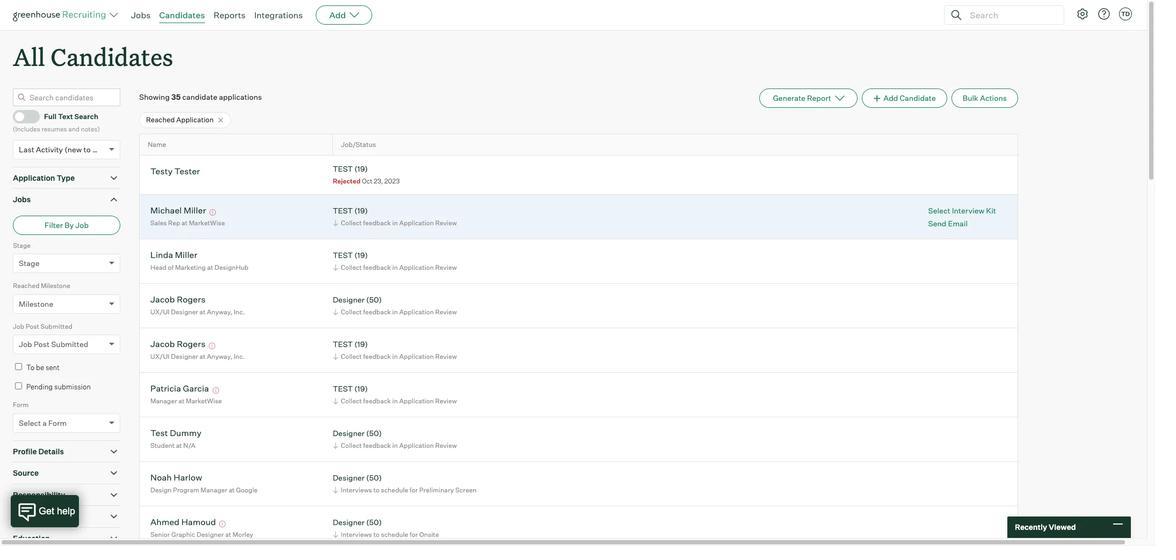 Task type: locate. For each thing, give the bounding box(es) containing it.
2 schedule from the top
[[381, 531, 408, 539]]

to inside the designer (50) interviews to schedule for onsite
[[373, 531, 380, 539]]

interviews to schedule for onsite link
[[331, 530, 442, 540]]

1 collect from the top
[[341, 219, 362, 227]]

3 (19) from the top
[[354, 251, 368, 260]]

add for add
[[329, 10, 346, 20]]

at up jacob rogers
[[200, 308, 205, 316]]

(50) inside the designer (50) interviews to schedule for onsite
[[366, 518, 382, 528]]

patricia garcia
[[150, 384, 209, 394]]

for for designer (50) interviews to schedule for preliminary screen
[[410, 486, 418, 495]]

select up the send on the top of the page
[[928, 206, 950, 215]]

reached down showing
[[146, 116, 175, 124]]

rogers inside the jacob rogers link
[[177, 339, 206, 350]]

for inside the designer (50) interviews to schedule for preliminary screen
[[410, 486, 418, 495]]

0 vertical spatial for
[[410, 486, 418, 495]]

michael miller
[[150, 205, 206, 216]]

1 interviews from the top
[[341, 486, 372, 495]]

greenhouse recruiting image
[[13, 9, 110, 21]]

0 horizontal spatial jobs
[[13, 195, 31, 204]]

select interview kit link
[[928, 206, 996, 216]]

To be sent checkbox
[[15, 364, 22, 371]]

0 vertical spatial manager
[[150, 397, 177, 405]]

4 test (19) collect feedback in application review from the top
[[333, 385, 457, 405]]

0 vertical spatial inc.
[[234, 308, 245, 316]]

select for select interview kit send email
[[928, 206, 950, 215]]

onsite
[[419, 531, 439, 539]]

at left n/a
[[176, 442, 182, 450]]

3 test from the top
[[333, 251, 353, 260]]

test (19) collect feedback in application review
[[333, 206, 457, 227], [333, 251, 457, 272], [333, 340, 457, 361], [333, 385, 457, 405]]

miller for michael
[[184, 205, 206, 216]]

2 review from the top
[[435, 264, 457, 272]]

select left a
[[19, 419, 41, 428]]

3 collect from the top
[[341, 308, 362, 316]]

submitted down reached milestone element
[[41, 323, 72, 331]]

1 review from the top
[[435, 219, 457, 227]]

manager down patricia
[[150, 397, 177, 405]]

2 collect from the top
[[341, 264, 362, 272]]

1 rogers from the top
[[177, 294, 206, 305]]

job
[[75, 221, 89, 230], [13, 323, 24, 331], [19, 340, 32, 349]]

1 vertical spatial post
[[34, 340, 49, 349]]

showing
[[139, 92, 170, 102]]

3 (50) from the top
[[366, 474, 382, 483]]

5 review from the top
[[435, 397, 457, 405]]

marketing
[[175, 264, 206, 272]]

in for fifth collect feedback in application review link from the top of the page
[[392, 397, 398, 405]]

bulk
[[963, 94, 978, 103]]

6 collect feedback in application review link from the top
[[331, 441, 460, 451]]

1 test from the top
[[333, 165, 353, 174]]

1 vertical spatial select
[[19, 419, 41, 428]]

rogers up ux/ui designer at anyway, inc.
[[177, 339, 206, 350]]

(50) for test dummy
[[366, 429, 382, 438]]

review for second collect feedback in application review link from the top of the page
[[435, 264, 457, 272]]

1 vertical spatial anyway,
[[207, 353, 232, 361]]

at down ahmed hamoud has been in onsite for more than 21 days image
[[225, 531, 231, 539]]

in for third collect feedback in application review link from the top of the page
[[392, 308, 398, 316]]

form
[[13, 401, 29, 409], [48, 419, 67, 428]]

patricia garcia has been in application review for more than 5 days image
[[211, 388, 221, 394]]

for
[[410, 486, 418, 495], [410, 531, 418, 539]]

job post submitted up sent
[[19, 340, 88, 349]]

1 vertical spatial for
[[410, 531, 418, 539]]

1 inc. from the top
[[234, 308, 245, 316]]

interview
[[952, 206, 984, 215]]

to left onsite
[[373, 531, 380, 539]]

miller for linda
[[175, 250, 197, 261]]

5 collect from the top
[[341, 397, 362, 405]]

0 vertical spatial add
[[329, 10, 346, 20]]

bulk actions link
[[951, 89, 1018, 108]]

4 collect feedback in application review link from the top
[[331, 352, 460, 362]]

3 in from the top
[[392, 308, 398, 316]]

2 (50) from the top
[[366, 429, 382, 438]]

candidates down jobs link
[[51, 41, 173, 72]]

3 review from the top
[[435, 308, 457, 316]]

jacob rogers link down of
[[150, 294, 206, 307]]

1 vertical spatial jacob rogers link
[[150, 339, 206, 351]]

job post submitted down reached milestone element
[[13, 323, 72, 331]]

jacob for jacob rogers ux/ui designer at anyway, inc.
[[150, 294, 175, 305]]

0 vertical spatial ux/ui
[[150, 308, 169, 316]]

jacob rogers link up ux/ui designer at anyway, inc.
[[150, 339, 206, 351]]

google
[[236, 486, 258, 495]]

at right "marketing"
[[207, 264, 213, 272]]

reached
[[146, 116, 175, 124], [13, 282, 39, 290]]

generate report button
[[760, 89, 858, 108]]

collect for sixth collect feedback in application review link
[[341, 442, 362, 450]]

submitted up sent
[[51, 340, 88, 349]]

1 collect feedback in application review link from the top
[[331, 218, 460, 228]]

ahmed hamoud link
[[150, 517, 216, 530]]

for left onsite
[[410, 531, 418, 539]]

jacob down head
[[150, 294, 175, 305]]

1 vertical spatial reached
[[13, 282, 39, 290]]

1 vertical spatial jacob
[[150, 339, 175, 350]]

miller inside linda miller head of marketing at designhub
[[175, 250, 197, 261]]

schedule inside the designer (50) interviews to schedule for preliminary screen
[[381, 486, 408, 495]]

2 vertical spatial to
[[373, 531, 380, 539]]

(new
[[65, 145, 82, 154]]

ahmed hamoud
[[150, 517, 216, 528]]

miller up sales rep at marketwise
[[184, 205, 206, 216]]

35
[[171, 92, 181, 102]]

actions
[[980, 94, 1007, 103]]

(50) for jacob rogers
[[366, 296, 382, 305]]

at inside linda miller head of marketing at designhub
[[207, 264, 213, 272]]

to
[[84, 145, 91, 154], [373, 486, 380, 495], [373, 531, 380, 539]]

form element
[[13, 400, 120, 441]]

5 (19) from the top
[[354, 385, 368, 394]]

application
[[176, 116, 214, 124], [13, 173, 55, 182], [399, 219, 434, 227], [399, 264, 434, 272], [399, 308, 434, 316], [399, 353, 434, 361], [399, 397, 434, 405], [399, 442, 434, 450]]

milestone down reached milestone
[[19, 299, 53, 309]]

interviews inside the designer (50) interviews to schedule for preliminary screen
[[341, 486, 372, 495]]

1 vertical spatial jobs
[[13, 195, 31, 204]]

1 vertical spatial interviews
[[341, 531, 372, 539]]

candidates
[[159, 10, 205, 20], [51, 41, 173, 72]]

(19) inside the test (19) rejected oct 23, 2023
[[354, 165, 368, 174]]

2 interviews from the top
[[341, 531, 372, 539]]

5 test from the top
[[333, 385, 353, 394]]

filter
[[45, 221, 63, 230]]

ux/ui
[[150, 308, 169, 316], [150, 353, 169, 361]]

miller up "marketing"
[[175, 250, 197, 261]]

jobs left the candidates link
[[131, 10, 151, 20]]

1 vertical spatial designer (50) collect feedback in application review
[[333, 429, 457, 450]]

0 vertical spatial interviews
[[341, 486, 372, 495]]

3 test (19) collect feedback in application review from the top
[[333, 340, 457, 361]]

2 rogers from the top
[[177, 339, 206, 350]]

1 vertical spatial manager
[[201, 486, 227, 495]]

anyway,
[[207, 308, 232, 316], [207, 353, 232, 361]]

(50) inside the designer (50) interviews to schedule for preliminary screen
[[366, 474, 382, 483]]

job inside button
[[75, 221, 89, 230]]

designer (50) interviews to schedule for onsite
[[333, 518, 439, 539]]

schedule for designer (50) interviews to schedule for onsite
[[381, 531, 408, 539]]

manager at marketwise
[[150, 397, 222, 405]]

1 jacob from the top
[[150, 294, 175, 305]]

jacob for jacob rogers
[[150, 339, 175, 350]]

6 collect from the top
[[341, 442, 362, 450]]

reached milestone element
[[13, 281, 120, 321]]

test (19) collect feedback in application review for ux/ui designer at anyway, inc.
[[333, 340, 457, 361]]

interviews for designer (50) interviews to schedule for onsite
[[341, 531, 372, 539]]

2 anyway, from the top
[[207, 353, 232, 361]]

form down pending submission checkbox on the bottom left of the page
[[13, 401, 29, 409]]

designer inside the designer (50) interviews to schedule for preliminary screen
[[333, 474, 365, 483]]

tester
[[174, 166, 200, 177]]

0 vertical spatial candidates
[[159, 10, 205, 20]]

4 feedback from the top
[[363, 353, 391, 361]]

0 vertical spatial rogers
[[177, 294, 206, 305]]

at inside jacob rogers ux/ui designer at anyway, inc.
[[200, 308, 205, 316]]

1 vertical spatial job post submitted
[[19, 340, 88, 349]]

0 vertical spatial jacob
[[150, 294, 175, 305]]

head
[[150, 264, 166, 272]]

0 vertical spatial job
[[75, 221, 89, 230]]

tasks
[[44, 512, 66, 522]]

collect for second collect feedback in application review link from the top of the page
[[341, 264, 362, 272]]

3 feedback from the top
[[363, 308, 391, 316]]

0 horizontal spatial manager
[[150, 397, 177, 405]]

1 anyway, from the top
[[207, 308, 232, 316]]

candidates right jobs link
[[159, 10, 205, 20]]

1 vertical spatial candidates
[[51, 41, 173, 72]]

jobs
[[131, 10, 151, 20], [13, 195, 31, 204]]

2 for from the top
[[410, 531, 418, 539]]

last activity (new to old)
[[19, 145, 106, 154]]

1 for from the top
[[410, 486, 418, 495]]

anyway, down jacob rogers has been in application review for more than 5 days icon at the left of page
[[207, 353, 232, 361]]

reached for reached milestone
[[13, 282, 39, 290]]

activity
[[36, 145, 63, 154]]

test (19) collect feedback in application review for head of marketing at designhub
[[333, 251, 457, 272]]

rep
[[168, 219, 180, 227]]

rogers down "marketing"
[[177, 294, 206, 305]]

1 designer (50) collect feedback in application review from the top
[[333, 296, 457, 316]]

designer (50) collect feedback in application review
[[333, 296, 457, 316], [333, 429, 457, 450]]

6 review from the top
[[435, 442, 457, 450]]

4 collect from the top
[[341, 353, 362, 361]]

1 ux/ui from the top
[[150, 308, 169, 316]]

collect
[[341, 219, 362, 227], [341, 264, 362, 272], [341, 308, 362, 316], [341, 353, 362, 361], [341, 397, 362, 405], [341, 442, 362, 450]]

0 vertical spatial schedule
[[381, 486, 408, 495]]

1 horizontal spatial manager
[[201, 486, 227, 495]]

1 feedback from the top
[[363, 219, 391, 227]]

4 (50) from the top
[[366, 518, 382, 528]]

last
[[19, 145, 34, 154]]

for left preliminary
[[410, 486, 418, 495]]

test inside the test (19) rejected oct 23, 2023
[[333, 165, 353, 174]]

dummy
[[170, 428, 201, 439]]

report
[[807, 94, 831, 103]]

2 (19) from the top
[[354, 206, 368, 216]]

0 vertical spatial designer (50) collect feedback in application review
[[333, 296, 457, 316]]

2 in from the top
[[392, 264, 398, 272]]

post up to
[[26, 323, 39, 331]]

jacob inside jacob rogers ux/ui designer at anyway, inc.
[[150, 294, 175, 305]]

1 vertical spatial form
[[48, 419, 67, 428]]

oct
[[362, 177, 372, 185]]

interviews
[[341, 486, 372, 495], [341, 531, 372, 539]]

1 vertical spatial schedule
[[381, 531, 408, 539]]

for inside the designer (50) interviews to schedule for onsite
[[410, 531, 418, 539]]

of
[[168, 264, 174, 272]]

select inside form "element"
[[19, 419, 41, 428]]

manager inside "noah harlow design program manager at google"
[[201, 486, 227, 495]]

testy tester
[[150, 166, 200, 177]]

4 review from the top
[[435, 353, 457, 361]]

select inside select interview kit send email
[[928, 206, 950, 215]]

graphic
[[171, 531, 195, 539]]

milestone down stage element
[[41, 282, 70, 290]]

marketwise down michael miller has been in application review for more than 5 days image
[[189, 219, 225, 227]]

0 vertical spatial jobs
[[131, 10, 151, 20]]

to for last activity (new to old)
[[84, 145, 91, 154]]

to inside the designer (50) interviews to schedule for preliminary screen
[[373, 486, 380, 495]]

inc.
[[234, 308, 245, 316], [234, 353, 245, 361]]

jacob rogers link
[[150, 294, 206, 307], [150, 339, 206, 351]]

collect for third collect feedback in application review link from the top of the page
[[341, 308, 362, 316]]

0 horizontal spatial add
[[329, 10, 346, 20]]

a
[[43, 419, 47, 428]]

jacob up ux/ui designer at anyway, inc.
[[150, 339, 175, 350]]

interviews inside the designer (50) interviews to schedule for onsite
[[341, 531, 372, 539]]

schedule left onsite
[[381, 531, 408, 539]]

collect for fourth collect feedback in application review link
[[341, 353, 362, 361]]

add inside "add" popup button
[[329, 10, 346, 20]]

jacob
[[150, 294, 175, 305], [150, 339, 175, 350]]

test
[[333, 165, 353, 174], [333, 206, 353, 216], [333, 251, 353, 260], [333, 340, 353, 349], [333, 385, 353, 394]]

2 ux/ui from the top
[[150, 353, 169, 361]]

4 (19) from the top
[[354, 340, 368, 349]]

miller
[[184, 205, 206, 216], [175, 250, 197, 261]]

1 vertical spatial to
[[373, 486, 380, 495]]

at left google
[[229, 486, 235, 495]]

(includes
[[13, 125, 40, 133]]

1 (19) from the top
[[354, 165, 368, 174]]

5 collect feedback in application review link from the top
[[331, 396, 460, 406]]

at
[[182, 219, 187, 227], [207, 264, 213, 272], [200, 308, 205, 316], [200, 353, 205, 361], [178, 397, 184, 405], [176, 442, 182, 450], [229, 486, 235, 495], [225, 531, 231, 539]]

ux/ui up jacob rogers
[[150, 308, 169, 316]]

recently
[[1015, 523, 1047, 532]]

post
[[26, 323, 39, 331], [34, 340, 49, 349]]

1 in from the top
[[392, 219, 398, 227]]

0 vertical spatial jacob rogers link
[[150, 294, 206, 307]]

ux/ui down jacob rogers
[[150, 353, 169, 361]]

add inside add candidate link
[[883, 94, 898, 103]]

to up the designer (50) interviews to schedule for onsite
[[373, 486, 380, 495]]

manager right program
[[201, 486, 227, 495]]

jobs down application type
[[13, 195, 31, 204]]

0 vertical spatial to
[[84, 145, 91, 154]]

1 horizontal spatial add
[[883, 94, 898, 103]]

4 in from the top
[[392, 353, 398, 361]]

2 feedback from the top
[[363, 264, 391, 272]]

1 horizontal spatial form
[[48, 419, 67, 428]]

schedule up the designer (50) interviews to schedule for onsite
[[381, 486, 408, 495]]

0 vertical spatial reached
[[146, 116, 175, 124]]

anyway, up jacob rogers has been in application review for more than 5 days icon at the left of page
[[207, 308, 232, 316]]

interviews for designer (50) interviews to schedule for preliminary screen
[[341, 486, 372, 495]]

2 vertical spatial job
[[19, 340, 32, 349]]

(19)
[[354, 165, 368, 174], [354, 206, 368, 216], [354, 251, 368, 260], [354, 340, 368, 349], [354, 385, 368, 394]]

0 vertical spatial form
[[13, 401, 29, 409]]

(19) for manager at marketwise
[[354, 385, 368, 394]]

1 horizontal spatial jobs
[[131, 10, 151, 20]]

4 test from the top
[[333, 340, 353, 349]]

1 vertical spatial inc.
[[234, 353, 245, 361]]

rogers inside jacob rogers ux/ui designer at anyway, inc.
[[177, 294, 206, 305]]

form right a
[[48, 419, 67, 428]]

reached for reached application
[[146, 116, 175, 124]]

name
[[148, 141, 166, 149]]

miller inside michael miller link
[[184, 205, 206, 216]]

1 horizontal spatial reached
[[146, 116, 175, 124]]

in
[[392, 219, 398, 227], [392, 264, 398, 272], [392, 308, 398, 316], [392, 353, 398, 361], [392, 397, 398, 405], [392, 442, 398, 450]]

1 horizontal spatial select
[[928, 206, 950, 215]]

1 vertical spatial ux/ui
[[150, 353, 169, 361]]

0 vertical spatial miller
[[184, 205, 206, 216]]

1 schedule from the top
[[381, 486, 408, 495]]

add candidate
[[883, 94, 936, 103]]

select
[[928, 206, 950, 215], [19, 419, 41, 428]]

6 in from the top
[[392, 442, 398, 450]]

2 designer (50) collect feedback in application review from the top
[[333, 429, 457, 450]]

responsibility
[[13, 491, 65, 500]]

1 (50) from the top
[[366, 296, 382, 305]]

0 horizontal spatial reached
[[13, 282, 39, 290]]

schedule inside the designer (50) interviews to schedule for onsite
[[381, 531, 408, 539]]

schedule
[[381, 486, 408, 495], [381, 531, 408, 539]]

5 in from the top
[[392, 397, 398, 405]]

designer inside the designer (50) interviews to schedule for onsite
[[333, 518, 365, 528]]

2 jacob from the top
[[150, 339, 175, 350]]

milestone
[[41, 282, 70, 290], [19, 299, 53, 309]]

0 horizontal spatial select
[[19, 419, 41, 428]]

0 vertical spatial anyway,
[[207, 308, 232, 316]]

test for head of marketing at designhub
[[333, 251, 353, 260]]

marketwise down garcia on the left bottom of page
[[186, 397, 222, 405]]

configure image
[[1076, 8, 1089, 20]]

2 test from the top
[[333, 206, 353, 216]]

2 test (19) collect feedback in application review from the top
[[333, 251, 457, 272]]

collect for fifth collect feedback in application review link from the top of the page
[[341, 397, 362, 405]]

1 vertical spatial add
[[883, 94, 898, 103]]

0 horizontal spatial form
[[13, 401, 29, 409]]

0 vertical spatial select
[[928, 206, 950, 215]]

feedback
[[363, 219, 391, 227], [363, 264, 391, 272], [363, 308, 391, 316], [363, 353, 391, 361], [363, 397, 391, 405], [363, 442, 391, 450]]

1 vertical spatial miller
[[175, 250, 197, 261]]

0 vertical spatial marketwise
[[189, 219, 225, 227]]

reached down stage element
[[13, 282, 39, 290]]

review for third collect feedback in application review link from the top of the page
[[435, 308, 457, 316]]

(19) for head of marketing at designhub
[[354, 251, 368, 260]]

post up to be sent at the left bottom of page
[[34, 340, 49, 349]]

1 vertical spatial rogers
[[177, 339, 206, 350]]

to left old)
[[84, 145, 91, 154]]



Task type: describe. For each thing, give the bounding box(es) containing it.
2 collect feedback in application review link from the top
[[331, 263, 460, 273]]

pending submission
[[26, 383, 91, 391]]

to for designer (50) interviews to schedule for preliminary screen
[[373, 486, 380, 495]]

jobs link
[[131, 10, 151, 20]]

test
[[150, 428, 168, 439]]

3 collect feedback in application review link from the top
[[331, 307, 460, 317]]

in for sixth collect feedback in application review link
[[392, 442, 398, 450]]

design
[[150, 486, 172, 495]]

Search candidates field
[[13, 89, 120, 106]]

harlow
[[174, 473, 202, 484]]

2 jacob rogers link from the top
[[150, 339, 206, 351]]

review for sixth collect feedback in application review link
[[435, 442, 457, 450]]

at down patricia garcia link
[[178, 397, 184, 405]]

email
[[948, 219, 968, 228]]

kit
[[986, 206, 996, 215]]

2 inc. from the top
[[234, 353, 245, 361]]

rogers for jacob rogers ux/ui designer at anyway, inc.
[[177, 294, 206, 305]]

review for fourth collect feedback in application review link
[[435, 353, 457, 361]]

ux/ui inside jacob rogers ux/ui designer at anyway, inc.
[[150, 308, 169, 316]]

testy
[[150, 166, 173, 177]]

full
[[44, 112, 56, 121]]

to for designer (50) interviews to schedule for onsite
[[373, 531, 380, 539]]

n/a
[[183, 442, 195, 450]]

viewed
[[1049, 523, 1076, 532]]

filter by job
[[45, 221, 89, 230]]

1 vertical spatial stage
[[19, 259, 39, 268]]

jacob rogers has been in application review for more than 5 days image
[[207, 343, 217, 350]]

stage element
[[13, 240, 120, 281]]

1 vertical spatial milestone
[[19, 299, 53, 309]]

1 vertical spatial job
[[13, 323, 24, 331]]

michael
[[150, 205, 182, 216]]

0 vertical spatial job post submitted
[[13, 323, 72, 331]]

jacob rogers ux/ui designer at anyway, inc.
[[150, 294, 245, 316]]

checkmark image
[[18, 112, 26, 120]]

add for add candidate
[[883, 94, 898, 103]]

senior graphic designer at morley
[[150, 531, 253, 539]]

noah
[[150, 473, 172, 484]]

reports link
[[214, 10, 246, 20]]

recently viewed
[[1015, 523, 1076, 532]]

garcia
[[183, 384, 209, 394]]

designer (50) collect feedback in application review for dummy
[[333, 429, 457, 450]]

michael miller link
[[150, 205, 206, 218]]

morley
[[233, 531, 253, 539]]

1 vertical spatial submitted
[[51, 340, 88, 349]]

interviews to schedule for preliminary screen link
[[331, 485, 479, 496]]

(50) for noah harlow
[[366, 474, 382, 483]]

type
[[57, 173, 75, 182]]

Search text field
[[967, 7, 1054, 23]]

0 vertical spatial milestone
[[41, 282, 70, 290]]

noah harlow design program manager at google
[[150, 473, 258, 495]]

michael miller has been in application review for more than 5 days image
[[208, 210, 218, 216]]

test for ux/ui designer at anyway, inc.
[[333, 340, 353, 349]]

patricia
[[150, 384, 181, 394]]

at inside "noah harlow design program manager at google"
[[229, 486, 235, 495]]

at right rep
[[182, 219, 187, 227]]

designer inside jacob rogers ux/ui designer at anyway, inc.
[[171, 308, 198, 316]]

applications
[[219, 92, 262, 102]]

linda
[[150, 250, 173, 261]]

patricia garcia link
[[150, 384, 209, 396]]

0 vertical spatial stage
[[13, 241, 31, 250]]

preliminary
[[419, 486, 454, 495]]

designer (50) interviews to schedule for preliminary screen
[[333, 474, 477, 495]]

add button
[[316, 5, 372, 25]]

(19) for ux/ui designer at anyway, inc.
[[354, 340, 368, 349]]

0 vertical spatial submitted
[[41, 323, 72, 331]]

in for second collect feedback in application review link from the top of the page
[[392, 264, 398, 272]]

last activity (new to old) option
[[19, 145, 106, 154]]

old)
[[92, 145, 106, 154]]

2023
[[384, 177, 400, 185]]

student
[[150, 442, 175, 450]]

education
[[13, 534, 50, 543]]

23,
[[374, 177, 383, 185]]

select interview kit send email
[[928, 206, 996, 228]]

integrations link
[[254, 10, 303, 20]]

ux/ui designer at anyway, inc.
[[150, 353, 245, 361]]

candidate reports are now available! apply filters and select "view in app" element
[[760, 89, 858, 108]]

all candidates
[[13, 41, 173, 72]]

testy tester link
[[150, 166, 200, 179]]

at down jacob rogers
[[200, 353, 205, 361]]

pending
[[26, 383, 53, 391]]

schedule for designer (50) interviews to schedule for preliminary screen
[[381, 486, 408, 495]]

reports
[[214, 10, 246, 20]]

sales
[[150, 219, 167, 227]]

rejected
[[333, 177, 360, 185]]

search
[[74, 112, 98, 121]]

bulk actions
[[963, 94, 1007, 103]]

resumes
[[42, 125, 67, 133]]

anyway, inside jacob rogers ux/ui designer at anyway, inc.
[[207, 308, 232, 316]]

filter by job button
[[13, 216, 120, 235]]

for for designer (50) interviews to schedule for onsite
[[410, 531, 418, 539]]

send
[[928, 219, 946, 228]]

details
[[38, 447, 64, 456]]

program
[[173, 486, 199, 495]]

in for fourth collect feedback in application review link
[[392, 353, 398, 361]]

reached application
[[146, 116, 214, 124]]

profile
[[13, 447, 37, 456]]

1 vertical spatial marketwise
[[186, 397, 222, 405]]

ahmed hamoud has been in onsite for more than 21 days image
[[218, 522, 227, 528]]

5 feedback from the top
[[363, 397, 391, 405]]

notes)
[[81, 125, 100, 133]]

rogers for jacob rogers
[[177, 339, 206, 350]]

test for manager at marketwise
[[333, 385, 353, 394]]

send email link
[[928, 218, 996, 229]]

inc. inside jacob rogers ux/ui designer at anyway, inc.
[[234, 308, 245, 316]]

source
[[13, 469, 39, 478]]

Pending submission checkbox
[[15, 383, 22, 390]]

noah harlow link
[[150, 473, 202, 485]]

designhub
[[214, 264, 248, 272]]

screen
[[455, 486, 477, 495]]

linda miller link
[[150, 250, 197, 262]]

review for fifth collect feedback in application review link from the top of the page
[[435, 397, 457, 405]]

ahmed
[[150, 517, 179, 528]]

text
[[58, 112, 73, 121]]

to
[[26, 364, 34, 372]]

pipeline tasks
[[13, 512, 66, 522]]

designer (50) collect feedback in application review for rogers
[[333, 296, 457, 316]]

select for select a form
[[19, 419, 41, 428]]

full text search (includes resumes and notes)
[[13, 112, 100, 133]]

hamoud
[[181, 517, 216, 528]]

pipeline
[[13, 512, 42, 522]]

by
[[65, 221, 74, 230]]

candidates link
[[159, 10, 205, 20]]

test dummy student at n/a
[[150, 428, 201, 450]]

sent
[[46, 364, 59, 372]]

and
[[68, 125, 79, 133]]

integrations
[[254, 10, 303, 20]]

test (19) collect feedback in application review for manager at marketwise
[[333, 385, 457, 405]]

job post submitted element
[[13, 321, 120, 362]]

6 feedback from the top
[[363, 442, 391, 450]]

0 vertical spatial post
[[26, 323, 39, 331]]

at inside test dummy student at n/a
[[176, 442, 182, 450]]

linda miller head of marketing at designhub
[[150, 250, 248, 272]]

add candidate link
[[862, 89, 947, 108]]

submission
[[54, 383, 91, 391]]

1 jacob rogers link from the top
[[150, 294, 206, 307]]

1 test (19) collect feedback in application review from the top
[[333, 206, 457, 227]]

candidate
[[182, 92, 217, 102]]



Task type: vqa. For each thing, say whether or not it's contained in the screenshot.
prospect import guidelines
no



